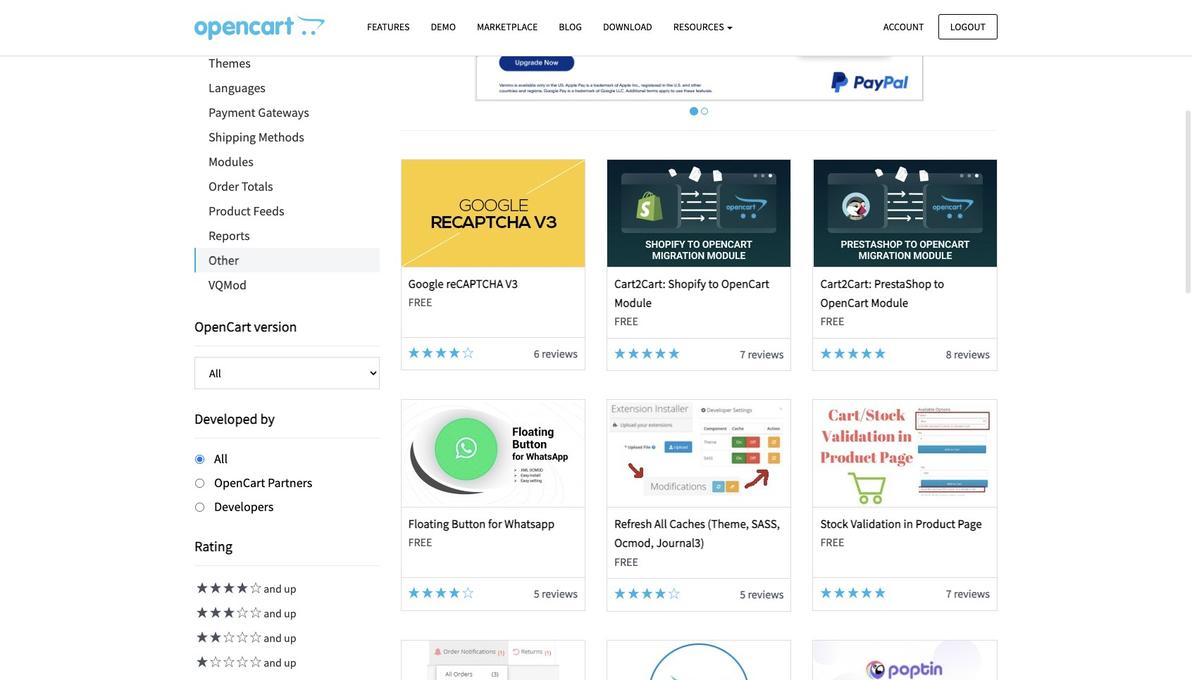 Task type: locate. For each thing, give the bounding box(es) containing it.
cart2cart: for cart2cart: shopify to opencart module
[[615, 276, 666, 292]]

product inside product feeds link
[[209, 203, 251, 219]]

vqmod link
[[195, 273, 380, 297]]

0 horizontal spatial product
[[209, 203, 251, 219]]

stock validation in product page free
[[821, 517, 982, 550]]

free inside floating button for whatsapp free
[[408, 536, 432, 550]]

logout link
[[939, 14, 998, 39]]

star light image
[[408, 347, 420, 359], [422, 347, 433, 359], [436, 347, 447, 359], [642, 348, 653, 359], [669, 348, 680, 359], [821, 348, 832, 359], [221, 583, 235, 594], [408, 588, 420, 599], [449, 588, 460, 599], [875, 588, 886, 599], [615, 589, 626, 600], [628, 589, 639, 600], [655, 589, 667, 600], [195, 608, 208, 619], [208, 608, 221, 619], [221, 608, 235, 619], [195, 633, 208, 644]]

stock validation in product page image
[[814, 400, 997, 508]]

2 cart2cart: from the left
[[821, 276, 872, 292]]

in
[[904, 517, 913, 532]]

all down "developed"
[[214, 451, 228, 467]]

developers
[[214, 499, 274, 515]]

module inside cart2cart: prestashop to opencart module free
[[871, 295, 909, 311]]

1 horizontal spatial 7
[[946, 587, 952, 601]]

up for third and up link from the bottom
[[284, 607, 297, 621]]

opencart inside cart2cart: shopify to opencart module free
[[722, 276, 770, 292]]

features link
[[357, 15, 420, 40]]

to inside cart2cart: prestashop to opencart module free
[[934, 276, 945, 292]]

3 up from the top
[[284, 632, 297, 646]]

5 down 'whatsapp'
[[534, 587, 540, 601]]

and for fourth and up link from the bottom of the page
[[264, 582, 282, 597]]

all left caches
[[655, 517, 667, 532]]

4 and from the top
[[264, 656, 282, 671]]

cart2cart:
[[615, 276, 666, 292], [821, 276, 872, 292]]

0 vertical spatial product
[[209, 203, 251, 219]]

up
[[284, 582, 297, 597], [284, 607, 297, 621], [284, 632, 297, 646], [284, 656, 297, 671]]

payment
[[209, 104, 256, 121]]

2 to from the left
[[934, 276, 945, 292]]

3 and up link from the top
[[195, 632, 297, 646]]

rating
[[195, 538, 232, 556]]

cart2cart: left prestashop at the top right
[[821, 276, 872, 292]]

floating button for whatsapp image
[[402, 400, 585, 508]]

all inside 'refresh all caches (theme, sass, ocmod, journal3) free'
[[655, 517, 667, 532]]

other link
[[196, 248, 380, 273]]

(theme,
[[708, 517, 749, 532]]

2 vertical spatial all
[[655, 517, 667, 532]]

and up
[[261, 582, 297, 597], [261, 607, 297, 621], [261, 632, 297, 646], [261, 656, 297, 671]]

cart2cart: left shopify
[[615, 276, 666, 292]]

email verification - email link to verify account image
[[608, 641, 791, 681]]

5
[[534, 587, 540, 601], [740, 588, 746, 602]]

1 vertical spatial 7
[[946, 587, 952, 601]]

1 module from the left
[[615, 295, 652, 311]]

developed
[[195, 410, 258, 428]]

shipping
[[209, 129, 256, 145]]

7
[[740, 347, 746, 361], [946, 587, 952, 601]]

account
[[884, 20, 924, 33]]

stock
[[821, 517, 849, 532]]

8 reviews
[[946, 347, 990, 361]]

languages
[[209, 80, 266, 96]]

cart2cart: inside cart2cart: shopify to opencart module free
[[615, 276, 666, 292]]

3 and up from the top
[[261, 632, 297, 646]]

and
[[264, 582, 282, 597], [264, 607, 282, 621], [264, 632, 282, 646], [264, 656, 282, 671]]

4 and up link from the top
[[195, 656, 297, 671]]

1 vertical spatial 7 reviews
[[946, 587, 990, 601]]

1 horizontal spatial module
[[871, 295, 909, 311]]

to right shopify
[[709, 276, 719, 292]]

0 horizontal spatial to
[[709, 276, 719, 292]]

product inside 'stock validation in product page free'
[[916, 517, 956, 532]]

recaptcha
[[446, 276, 503, 292]]

None radio
[[195, 455, 204, 464], [195, 479, 204, 488], [195, 503, 204, 512], [195, 455, 204, 464], [195, 479, 204, 488], [195, 503, 204, 512]]

and up link
[[195, 582, 297, 597], [195, 607, 297, 621], [195, 632, 297, 646], [195, 656, 297, 671]]

1 horizontal spatial 5
[[740, 588, 746, 602]]

5 reviews
[[534, 587, 578, 601], [740, 588, 784, 602]]

1 and up link from the top
[[195, 582, 297, 597]]

2 and from the top
[[264, 607, 282, 621]]

opencart
[[722, 276, 770, 292], [821, 295, 869, 311], [195, 318, 251, 336], [214, 475, 265, 491]]

0 horizontal spatial 5
[[534, 587, 540, 601]]

1 horizontal spatial product
[[916, 517, 956, 532]]

refresh all caches (theme, sass, ocmod, journal3) link
[[615, 517, 780, 551]]

marketplaces
[[209, 30, 279, 47]]

star light o image
[[463, 347, 474, 359], [463, 588, 474, 599], [235, 633, 248, 644], [208, 657, 221, 668], [235, 657, 248, 668]]

to
[[709, 276, 719, 292], [934, 276, 945, 292]]

1 cart2cart: from the left
[[615, 276, 666, 292]]

floating button for whatsapp link
[[408, 517, 555, 532]]

for
[[488, 517, 502, 532]]

0 horizontal spatial cart2cart:
[[615, 276, 666, 292]]

2 module from the left
[[871, 295, 909, 311]]

4 up from the top
[[284, 656, 297, 671]]

product
[[209, 203, 251, 219], [916, 517, 956, 532]]

0 horizontal spatial 7 reviews
[[740, 347, 784, 361]]

reviews
[[542, 347, 578, 361], [748, 347, 784, 361], [954, 347, 990, 361], [542, 587, 578, 601], [954, 587, 990, 601], [748, 588, 784, 602]]

to inside cart2cart: shopify to opencart module free
[[709, 276, 719, 292]]

version
[[254, 318, 297, 336]]

1 horizontal spatial to
[[934, 276, 945, 292]]

all up "marketplaces"
[[209, 6, 222, 22]]

all
[[209, 6, 222, 22], [214, 451, 228, 467], [655, 517, 667, 532]]

resources
[[674, 20, 726, 33]]

star light image
[[449, 347, 460, 359], [615, 348, 626, 359], [628, 348, 639, 359], [655, 348, 667, 359], [834, 348, 846, 359], [848, 348, 859, 359], [861, 348, 873, 359], [875, 348, 886, 359], [195, 583, 208, 594], [208, 583, 221, 594], [235, 583, 248, 594], [422, 588, 433, 599], [436, 588, 447, 599], [821, 588, 832, 599], [834, 588, 846, 599], [848, 588, 859, 599], [861, 588, 873, 599], [642, 589, 653, 600], [208, 633, 221, 644], [195, 657, 208, 668]]

opencart partners
[[214, 475, 312, 491]]

0 vertical spatial all
[[209, 6, 222, 22]]

5 down 'refresh all caches (theme, sass, ocmod, journal3) free'
[[740, 588, 746, 602]]

whatsapp
[[505, 517, 555, 532]]

validation
[[851, 517, 902, 532]]

opencart version
[[195, 318, 297, 336]]

to right prestashop at the top right
[[934, 276, 945, 292]]

1 horizontal spatial cart2cart:
[[821, 276, 872, 292]]

all link
[[195, 1, 380, 26]]

0 horizontal spatial module
[[615, 295, 652, 311]]

gateways
[[258, 104, 309, 121]]

payment gateways
[[209, 104, 309, 121]]

product up reports
[[209, 203, 251, 219]]

2 and up link from the top
[[195, 607, 297, 621]]

1 up from the top
[[284, 582, 297, 597]]

refresh all caches (theme, sass, ocmod, journal3) image
[[608, 400, 791, 508]]

floating
[[408, 517, 449, 532]]

3 and from the top
[[264, 632, 282, 646]]

payment gateways link
[[195, 100, 380, 125]]

reviews for cart2cart: prestashop to opencart module
[[954, 347, 990, 361]]

cart2cart: prestashop to opencart module free
[[821, 276, 945, 328]]

1 horizontal spatial 7 reviews
[[946, 587, 990, 601]]

1 horizontal spatial 5 reviews
[[740, 588, 784, 602]]

google recaptcha v3 image
[[402, 160, 585, 267]]

1 and up from the top
[[261, 582, 297, 597]]

cart2cart: inside cart2cart: prestashop to opencart module free
[[821, 276, 872, 292]]

download link
[[593, 15, 663, 40]]

0 vertical spatial 7 reviews
[[740, 347, 784, 361]]

other
[[209, 252, 239, 269]]

free
[[408, 295, 432, 309], [615, 314, 638, 328], [821, 314, 845, 328], [408, 536, 432, 550], [821, 536, 845, 550], [615, 555, 638, 569]]

2 up from the top
[[284, 607, 297, 621]]

opencart inside cart2cart: prestashop to opencart module free
[[821, 295, 869, 311]]

1 and from the top
[[264, 582, 282, 597]]

star light o image
[[248, 583, 261, 594], [669, 589, 680, 600], [235, 608, 248, 619], [248, 608, 261, 619], [221, 633, 235, 644], [248, 633, 261, 644], [221, 657, 235, 668], [248, 657, 261, 668]]

marketplaces link
[[195, 26, 380, 51]]

0 horizontal spatial 5 reviews
[[534, 587, 578, 601]]

0 horizontal spatial 7
[[740, 347, 746, 361]]

google recaptcha v3 link
[[408, 276, 518, 292]]

1 vertical spatial all
[[214, 451, 228, 467]]

up for 4th and up link from the top
[[284, 656, 297, 671]]

and for 3rd and up link from the top of the page
[[264, 632, 282, 646]]

totals
[[242, 178, 273, 195]]

0 vertical spatial 7
[[740, 347, 746, 361]]

4 and up from the top
[[261, 656, 297, 671]]

module inside cart2cart: shopify to opencart module free
[[615, 295, 652, 311]]

demo link
[[420, 15, 467, 40]]

7 reviews for cart2cart: shopify to opencart module
[[740, 347, 784, 361]]

cart2cart: prestashop to opencart module image
[[814, 160, 997, 267]]

1 to from the left
[[709, 276, 719, 292]]

module
[[615, 295, 652, 311], [871, 295, 909, 311]]

1 vertical spatial product
[[916, 517, 956, 532]]

cart2cart: shopify to opencart module image
[[608, 160, 791, 267]]

product right in
[[916, 517, 956, 532]]

5 reviews for floating button for whatsapp
[[534, 587, 578, 601]]

7 reviews
[[740, 347, 784, 361], [946, 587, 990, 601]]



Task type: vqa. For each thing, say whether or not it's contained in the screenshot.
linkedin
no



Task type: describe. For each thing, give the bounding box(es) containing it.
cart2cart: shopify to opencart module free
[[615, 276, 770, 328]]

cart2cart: for cart2cart: prestashop to opencart module
[[821, 276, 872, 292]]

free pop ups, email popup, exit intent pop up �.. image
[[814, 641, 997, 681]]

refresh all caches (theme, sass, ocmod, journal3) free
[[615, 517, 780, 569]]

6 reviews
[[534, 347, 578, 361]]

order/product/return/review notifications - open.. image
[[402, 641, 585, 681]]

7 reviews for stock validation in product page
[[946, 587, 990, 601]]

paypal payment gateway image
[[475, 0, 924, 101]]

logout
[[951, 20, 986, 33]]

refresh
[[615, 517, 652, 532]]

blog link
[[549, 15, 593, 40]]

reviews for cart2cart: shopify to opencart module
[[748, 347, 784, 361]]

developed by
[[195, 410, 275, 428]]

free inside cart2cart: shopify to opencart module free
[[615, 314, 638, 328]]

shopify
[[668, 276, 706, 292]]

blog
[[559, 20, 582, 33]]

reports link
[[195, 223, 380, 248]]

themes link
[[195, 51, 380, 75]]

order totals
[[209, 178, 273, 195]]

cart2cart: shopify to opencart module link
[[615, 276, 770, 311]]

features
[[367, 20, 410, 33]]

5 for floating button for whatsapp
[[534, 587, 540, 601]]

order
[[209, 178, 239, 195]]

resources link
[[663, 15, 744, 40]]

to for prestashop
[[934, 276, 945, 292]]

opencart - marketplace image
[[195, 15, 325, 40]]

marketplace
[[477, 20, 538, 33]]

and for 4th and up link from the top
[[264, 656, 282, 671]]

8
[[946, 347, 952, 361]]

ocmod,
[[615, 536, 654, 551]]

methods
[[259, 129, 304, 145]]

up for 3rd and up link from the top of the page
[[284, 632, 297, 646]]

5 reviews for refresh all caches (theme, sass, ocmod, journal3)
[[740, 588, 784, 602]]

floating button for whatsapp free
[[408, 517, 555, 550]]

reports
[[209, 228, 250, 244]]

demo
[[431, 20, 456, 33]]

and for third and up link from the bottom
[[264, 607, 282, 621]]

module for shopify
[[615, 295, 652, 311]]

shipping methods
[[209, 129, 304, 145]]

7 for stock validation in product page
[[946, 587, 952, 601]]

7 for cart2cart: shopify to opencart module
[[740, 347, 746, 361]]

5 for refresh all caches (theme, sass, ocmod, journal3)
[[740, 588, 746, 602]]

by
[[260, 410, 275, 428]]

journal3)
[[656, 536, 705, 551]]

free inside cart2cart: prestashop to opencart module free
[[821, 314, 845, 328]]

themes
[[209, 55, 251, 71]]

up for fourth and up link from the bottom of the page
[[284, 582, 297, 597]]

partners
[[268, 475, 312, 491]]

prestashop
[[874, 276, 932, 292]]

sass,
[[752, 517, 780, 532]]

feeds
[[253, 203, 284, 219]]

google recaptcha v3 free
[[408, 276, 518, 309]]

module for prestashop
[[871, 295, 909, 311]]

free inside google recaptcha v3 free
[[408, 295, 432, 309]]

languages link
[[195, 75, 380, 100]]

product feeds
[[209, 203, 284, 219]]

caches
[[670, 517, 706, 532]]

order totals link
[[195, 174, 380, 199]]

shipping methods link
[[195, 125, 380, 149]]

google
[[408, 276, 444, 292]]

free inside 'refresh all caches (theme, sass, ocmod, journal3) free'
[[615, 555, 638, 569]]

stock validation in product page link
[[821, 517, 982, 532]]

vqmod
[[209, 277, 247, 293]]

marketplace link
[[467, 15, 549, 40]]

button
[[452, 517, 486, 532]]

page
[[958, 517, 982, 532]]

reviews for stock validation in product page
[[954, 587, 990, 601]]

reviews for floating button for whatsapp
[[542, 587, 578, 601]]

reviews for google recaptcha v3
[[542, 347, 578, 361]]

6
[[534, 347, 540, 361]]

2 and up from the top
[[261, 607, 297, 621]]

product feeds link
[[195, 199, 380, 223]]

v3
[[506, 276, 518, 292]]

reviews for refresh all caches (theme, sass, ocmod, journal3)
[[748, 588, 784, 602]]

download
[[603, 20, 652, 33]]

cart2cart: prestashop to opencart module link
[[821, 276, 945, 311]]

modules
[[209, 154, 254, 170]]

free inside 'stock validation in product page free'
[[821, 536, 845, 550]]

account link
[[872, 14, 936, 39]]

modules link
[[195, 149, 380, 174]]

to for shopify
[[709, 276, 719, 292]]



